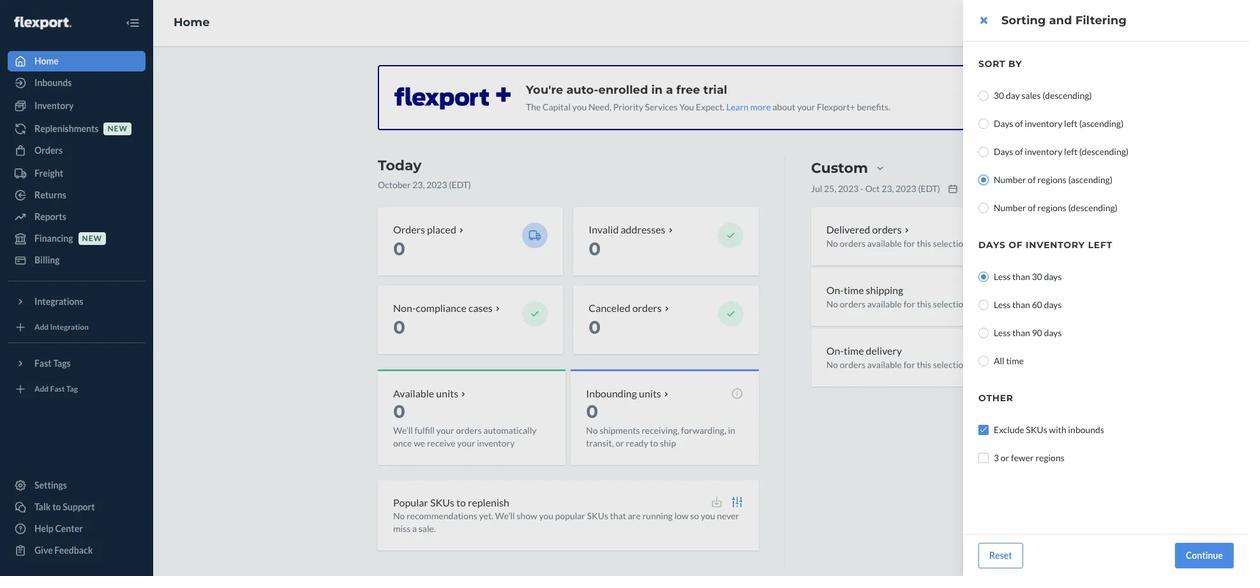 Task type: vqa. For each thing, say whether or not it's contained in the screenshot.
bottommost than
yes



Task type: locate. For each thing, give the bounding box(es) containing it.
left
[[1064, 118, 1078, 129], [1064, 146, 1078, 157], [1088, 239, 1113, 251]]

of down number of regions (ascending)
[[1028, 202, 1036, 213]]

of for number of regions (ascending)
[[1028, 174, 1036, 185]]

None radio
[[979, 147, 989, 157], [979, 175, 989, 185], [979, 203, 989, 213], [979, 272, 989, 282], [979, 328, 989, 338], [979, 147, 989, 157], [979, 175, 989, 185], [979, 203, 989, 213], [979, 272, 989, 282], [979, 328, 989, 338]]

sort by
[[979, 58, 1022, 70]]

days up less than 30 days
[[979, 239, 1006, 251]]

filtering
[[1076, 13, 1127, 27]]

than left 60
[[1012, 299, 1030, 310]]

30 left day
[[994, 90, 1004, 101]]

1 horizontal spatial 30
[[1032, 271, 1042, 282]]

sorting and filtering
[[1002, 13, 1127, 27]]

1 vertical spatial inventory
[[1025, 146, 1063, 157]]

regions down number of regions (ascending)
[[1038, 202, 1067, 213]]

of down day
[[1015, 118, 1023, 129]]

(descending) down "days of inventory left (ascending)" at right top
[[1079, 146, 1129, 157]]

number up days of inventory left
[[994, 202, 1026, 213]]

less up all
[[994, 327, 1011, 338]]

(ascending) down days of inventory left (descending) in the right of the page
[[1068, 174, 1113, 185]]

left for days of inventory left (descending)
[[1064, 146, 1078, 157]]

0 vertical spatial left
[[1064, 118, 1078, 129]]

1 less from the top
[[994, 271, 1011, 282]]

days right 90
[[1044, 327, 1062, 338]]

0 vertical spatial than
[[1012, 271, 1030, 282]]

0 vertical spatial inventory
[[1025, 118, 1063, 129]]

1 vertical spatial left
[[1064, 146, 1078, 157]]

left up days of inventory left (descending) in the right of the page
[[1064, 118, 1078, 129]]

sort
[[979, 58, 1006, 70]]

1 vertical spatial days
[[994, 146, 1013, 157]]

0 horizontal spatial 30
[[994, 90, 1004, 101]]

fewer
[[1011, 453, 1034, 463]]

than
[[1012, 271, 1030, 282], [1012, 299, 1030, 310], [1012, 327, 1030, 338]]

0 vertical spatial number
[[994, 174, 1026, 185]]

continue
[[1186, 550, 1223, 561]]

days
[[979, 239, 1006, 251], [1044, 271, 1062, 282], [1044, 299, 1062, 310], [1044, 327, 1062, 338]]

of for number of regions (descending)
[[1028, 202, 1036, 213]]

1 days from the top
[[994, 118, 1013, 129]]

number
[[994, 174, 1026, 185], [994, 202, 1026, 213]]

inventory down number of regions (descending)
[[1026, 239, 1085, 251]]

1 vertical spatial less
[[994, 299, 1011, 310]]

2 vertical spatial than
[[1012, 327, 1030, 338]]

(ascending)
[[1079, 118, 1124, 129], [1068, 174, 1113, 185]]

less up less than 60 days
[[994, 271, 1011, 282]]

days of inventory left (ascending)
[[994, 118, 1124, 129]]

days for less than 30 days
[[1044, 271, 1062, 282]]

less left 60
[[994, 299, 1011, 310]]

0 vertical spatial 30
[[994, 90, 1004, 101]]

less for less than 60 days
[[994, 299, 1011, 310]]

and
[[1049, 13, 1072, 27]]

left down number of regions (descending)
[[1088, 239, 1113, 251]]

(descending) for 30 day sales (descending)
[[1043, 90, 1092, 101]]

inventory for days of inventory left (ascending)
[[1025, 118, 1063, 129]]

than for 90
[[1012, 327, 1030, 338]]

days right 60
[[1044, 299, 1062, 310]]

2 less from the top
[[994, 299, 1011, 310]]

left for days of inventory left (ascending)
[[1064, 118, 1078, 129]]

1 vertical spatial than
[[1012, 299, 1030, 310]]

all time
[[994, 356, 1024, 366]]

(descending) down number of regions (ascending)
[[1068, 202, 1118, 213]]

2 vertical spatial less
[[994, 327, 1011, 338]]

3 than from the top
[[1012, 327, 1030, 338]]

0 vertical spatial (descending)
[[1043, 90, 1092, 101]]

(descending) up "days of inventory left (ascending)" at right top
[[1043, 90, 1092, 101]]

than left 90
[[1012, 327, 1030, 338]]

(descending)
[[1043, 90, 1092, 101], [1079, 146, 1129, 157], [1068, 202, 1118, 213]]

day
[[1006, 90, 1020, 101]]

0 vertical spatial less
[[994, 271, 1011, 282]]

2 than from the top
[[1012, 299, 1030, 310]]

30 up 60
[[1032, 271, 1042, 282]]

less than 30 days
[[994, 271, 1062, 282]]

2 vertical spatial (descending)
[[1068, 202, 1118, 213]]

3 less from the top
[[994, 327, 1011, 338]]

(descending) for number of regions (descending)
[[1068, 202, 1118, 213]]

60
[[1032, 299, 1042, 310]]

left for days of inventory left
[[1088, 239, 1113, 251]]

of up number of regions (descending)
[[1028, 174, 1036, 185]]

days for days of inventory left (ascending)
[[994, 118, 1013, 129]]

number of regions (ascending)
[[994, 174, 1113, 185]]

than up less than 60 days
[[1012, 271, 1030, 282]]

2 days from the top
[[994, 146, 1013, 157]]

None checkbox
[[979, 425, 989, 435], [979, 453, 989, 463], [979, 425, 989, 435], [979, 453, 989, 463]]

1 vertical spatial regions
[[1038, 202, 1067, 213]]

number up number of regions (descending)
[[994, 174, 1026, 185]]

of
[[1015, 118, 1023, 129], [1015, 146, 1023, 157], [1028, 174, 1036, 185], [1028, 202, 1036, 213], [1009, 239, 1023, 251]]

close image
[[980, 15, 987, 26]]

regions for (ascending)
[[1038, 174, 1067, 185]]

1 vertical spatial number
[[994, 202, 1026, 213]]

less
[[994, 271, 1011, 282], [994, 299, 1011, 310], [994, 327, 1011, 338]]

days
[[994, 118, 1013, 129], [994, 146, 1013, 157]]

with
[[1049, 424, 1067, 435]]

inventory down 30 day sales (descending)
[[1025, 118, 1063, 129]]

(ascending) up days of inventory left (descending) in the right of the page
[[1079, 118, 1124, 129]]

regions up number of regions (descending)
[[1038, 174, 1067, 185]]

0 vertical spatial regions
[[1038, 174, 1067, 185]]

regions
[[1038, 174, 1067, 185], [1038, 202, 1067, 213], [1036, 453, 1065, 463]]

2 vertical spatial inventory
[[1026, 239, 1085, 251]]

days of inventory left (descending)
[[994, 146, 1129, 157]]

days down days of inventory left
[[1044, 271, 1062, 282]]

30
[[994, 90, 1004, 101], [1032, 271, 1042, 282]]

skus
[[1026, 424, 1047, 435]]

1 than from the top
[[1012, 271, 1030, 282]]

regions right fewer
[[1036, 453, 1065, 463]]

3 or fewer regions
[[994, 453, 1065, 463]]

of up less than 30 days
[[1009, 239, 1023, 251]]

inventory
[[1025, 118, 1063, 129], [1025, 146, 1063, 157], [1026, 239, 1085, 251]]

or
[[1001, 453, 1009, 463]]

inventory up number of regions (ascending)
[[1025, 146, 1063, 157]]

2 number from the top
[[994, 202, 1026, 213]]

None radio
[[979, 91, 989, 101], [979, 119, 989, 129], [979, 300, 989, 310], [979, 356, 989, 366], [979, 91, 989, 101], [979, 119, 989, 129], [979, 300, 989, 310], [979, 356, 989, 366]]

1 number from the top
[[994, 174, 1026, 185]]

2 vertical spatial left
[[1088, 239, 1113, 251]]

0 vertical spatial (ascending)
[[1079, 118, 1124, 129]]

of up number of regions (ascending)
[[1015, 146, 1023, 157]]

0 vertical spatial days
[[994, 118, 1013, 129]]

left down "days of inventory left (ascending)" at right top
[[1064, 146, 1078, 157]]



Task type: describe. For each thing, give the bounding box(es) containing it.
less than 60 days
[[994, 299, 1062, 310]]

1 vertical spatial (descending)
[[1079, 146, 1129, 157]]

number of regions (descending)
[[994, 202, 1118, 213]]

number for number of regions (ascending)
[[994, 174, 1026, 185]]

days of inventory left
[[979, 239, 1113, 251]]

than for 30
[[1012, 271, 1030, 282]]

less than 90 days
[[994, 327, 1062, 338]]

by
[[1009, 58, 1022, 70]]

90
[[1032, 327, 1042, 338]]

less for less than 30 days
[[994, 271, 1011, 282]]

less for less than 90 days
[[994, 327, 1011, 338]]

days for less than 90 days
[[1044, 327, 1062, 338]]

time
[[1006, 356, 1024, 366]]

number for number of regions (descending)
[[994, 202, 1026, 213]]

all
[[994, 356, 1005, 366]]

regions for (descending)
[[1038, 202, 1067, 213]]

exclude
[[994, 424, 1024, 435]]

inbounds
[[1068, 424, 1104, 435]]

inventory for days of inventory left
[[1026, 239, 1085, 251]]

other
[[979, 393, 1014, 404]]

sales
[[1022, 90, 1041, 101]]

exclude skus with inbounds
[[994, 424, 1104, 435]]

of for days of inventory left (descending)
[[1015, 146, 1023, 157]]

1 vertical spatial (ascending)
[[1068, 174, 1113, 185]]

inventory for days of inventory left (descending)
[[1025, 146, 1063, 157]]

of for days of inventory left
[[1009, 239, 1023, 251]]

days for less than 60 days
[[1044, 299, 1062, 310]]

2 vertical spatial regions
[[1036, 453, 1065, 463]]

days for days of inventory left (descending)
[[994, 146, 1013, 157]]

3
[[994, 453, 999, 463]]

sorting
[[1002, 13, 1046, 27]]

continue button
[[1175, 543, 1234, 569]]

reset
[[989, 550, 1012, 561]]

30 day sales (descending)
[[994, 90, 1092, 101]]

1 vertical spatial 30
[[1032, 271, 1042, 282]]

of for days of inventory left (ascending)
[[1015, 118, 1023, 129]]

reset button
[[979, 543, 1023, 569]]

than for 60
[[1012, 299, 1030, 310]]



